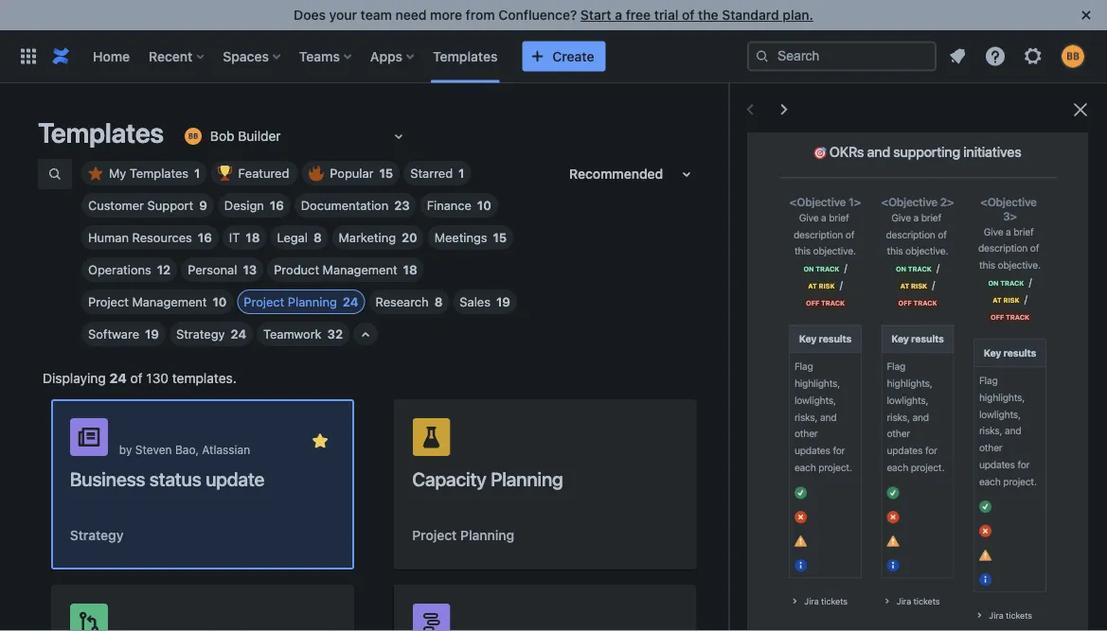 Task type: describe. For each thing, give the bounding box(es) containing it.
displaying 24 of 130 templates.
[[43, 371, 237, 387]]

software
[[88, 327, 139, 342]]

human resources 16
[[88, 231, 212, 245]]

32
[[327, 327, 343, 342]]

project for project management 10
[[88, 295, 129, 309]]

documentation 23
[[301, 198, 410, 213]]

resources
[[132, 231, 192, 245]]

does
[[294, 7, 326, 23]]

strategy button
[[70, 527, 124, 546]]

marketing 20
[[339, 231, 417, 245]]

trial
[[654, 7, 679, 23]]

a
[[615, 7, 622, 23]]

12
[[157, 263, 171, 277]]

atlassian
[[202, 443, 250, 457]]

human
[[88, 231, 129, 245]]

project planning button
[[412, 527, 515, 546]]

personal 13
[[188, 263, 257, 277]]

displaying
[[43, 371, 106, 387]]

banner containing home
[[0, 30, 1107, 83]]

free
[[626, 7, 651, 23]]

bob
[[210, 128, 235, 144]]

customer support 9
[[88, 198, 207, 213]]

project for project planning
[[412, 528, 457, 544]]

recommended button
[[558, 159, 710, 189]]

home
[[93, 48, 130, 64]]

personal
[[188, 263, 237, 277]]

project planning
[[412, 528, 515, 544]]

0 vertical spatial 15
[[379, 166, 393, 180]]

operations 12
[[88, 263, 171, 277]]

finance
[[427, 198, 472, 213]]

8 for legal 8
[[314, 231, 322, 245]]

product
[[274, 263, 319, 277]]

steven
[[135, 443, 172, 457]]

star content strategy image
[[309, 616, 331, 632]]

does your team need more from confluence? start a free trial of the standard plan.
[[294, 7, 814, 23]]

sales
[[460, 295, 491, 309]]

0 horizontal spatial 16
[[198, 231, 212, 245]]

teamwork
[[263, 327, 322, 342]]

24 for displaying 24 of 130 templates.
[[109, 371, 127, 387]]

status
[[150, 468, 201, 490]]

open image
[[387, 125, 410, 148]]

bob builder
[[210, 128, 281, 144]]

previous template image
[[739, 99, 762, 121]]

apps button
[[365, 41, 422, 72]]

star dependency mapping image
[[651, 616, 674, 632]]

legal
[[277, 231, 308, 245]]

teams
[[299, 48, 340, 64]]

my
[[109, 166, 126, 180]]

more
[[430, 7, 462, 23]]

teamwork 32
[[263, 327, 343, 342]]

1 horizontal spatial 10
[[477, 198, 491, 213]]

help icon image
[[984, 45, 1007, 68]]

legal 8
[[277, 231, 322, 245]]

130
[[146, 371, 169, 387]]

recent
[[149, 48, 193, 64]]

finance 10
[[427, 198, 491, 213]]

management for project management
[[132, 295, 207, 309]]

research 8
[[376, 295, 443, 309]]

it
[[229, 231, 240, 245]]

2 horizontal spatial 24
[[343, 295, 359, 309]]

featured button
[[211, 161, 298, 186]]

unstar business status update image
[[309, 430, 331, 453]]

planning for project planning
[[460, 528, 515, 544]]

popular
[[330, 166, 374, 180]]

notification icon image
[[946, 45, 969, 68]]

software 19
[[88, 327, 159, 342]]

home link
[[87, 41, 136, 72]]

2 vertical spatial templates
[[130, 166, 189, 180]]

0 horizontal spatial 10
[[213, 295, 227, 309]]

strategy for strategy
[[70, 528, 124, 544]]

0 vertical spatial close image
[[1075, 4, 1098, 27]]

research
[[376, 295, 429, 309]]

project planning 24
[[244, 295, 359, 309]]

product management 18
[[274, 263, 417, 277]]

capacity planning
[[412, 468, 563, 490]]

marketing
[[339, 231, 396, 245]]

Search field
[[747, 41, 937, 72]]

bao,
[[175, 443, 199, 457]]

23
[[394, 198, 410, 213]]

start
[[581, 7, 612, 23]]

your
[[329, 7, 357, 23]]

customer
[[88, 198, 144, 213]]

open search bar image
[[47, 167, 63, 182]]

global element
[[11, 30, 747, 83]]



Task type: vqa. For each thing, say whether or not it's contained in the screenshot.
DISPLAYING
yes



Task type: locate. For each thing, give the bounding box(es) containing it.
19 for software 19
[[145, 327, 159, 342]]

management
[[323, 263, 398, 277], [132, 295, 207, 309]]

confluence?
[[499, 7, 577, 23]]

0 horizontal spatial of
[[130, 371, 143, 387]]

0 vertical spatial planning
[[288, 295, 337, 309]]

2 vertical spatial planning
[[460, 528, 515, 544]]

strategy 24
[[176, 327, 246, 342]]

2 horizontal spatial project
[[412, 528, 457, 544]]

8 for research 8
[[435, 295, 443, 309]]

2 1 from the left
[[459, 166, 465, 180]]

of
[[682, 7, 695, 23], [130, 371, 143, 387]]

templates up 'my'
[[38, 117, 164, 149]]

operations
[[88, 263, 151, 277]]

create button
[[522, 41, 606, 72]]

1 vertical spatial 16
[[198, 231, 212, 245]]

project inside button
[[412, 528, 457, 544]]

business
[[70, 468, 145, 490]]

by steven bao, atlassian
[[119, 443, 250, 457]]

spaces button
[[217, 41, 288, 72]]

1 horizontal spatial 16
[[270, 198, 284, 213]]

documentation
[[301, 198, 389, 213]]

teams button
[[294, 41, 359, 72]]

1 vertical spatial management
[[132, 295, 207, 309]]

1 vertical spatial 24
[[231, 327, 246, 342]]

of left 'the'
[[682, 7, 695, 23]]

fewer categories image
[[354, 324, 377, 347]]

confluence image
[[49, 45, 72, 68], [49, 45, 72, 68]]

share link image
[[278, 616, 301, 632], [621, 616, 644, 632]]

10
[[477, 198, 491, 213], [213, 295, 227, 309]]

apps
[[370, 48, 403, 64]]

1 vertical spatial templates
[[38, 117, 164, 149]]

close image
[[1075, 4, 1098, 27], [1070, 99, 1092, 121]]

0 vertical spatial 18
[[246, 231, 260, 245]]

1 horizontal spatial strategy
[[176, 327, 225, 342]]

recent button
[[143, 41, 212, 72]]

1 horizontal spatial 8
[[435, 295, 443, 309]]

1 horizontal spatial 15
[[493, 231, 507, 245]]

1
[[194, 166, 200, 180], [459, 166, 465, 180]]

my templates
[[109, 166, 189, 180]]

0 horizontal spatial 24
[[109, 371, 127, 387]]

share link image for the star dependency mapping image
[[621, 616, 644, 632]]

18 down 20 on the top left of page
[[403, 263, 417, 277]]

meetings 15
[[435, 231, 507, 245]]

1 horizontal spatial 18
[[403, 263, 417, 277]]

it 18
[[229, 231, 260, 245]]

project management 10
[[88, 295, 227, 309]]

1 up 9
[[194, 166, 200, 180]]

project down capacity
[[412, 528, 457, 544]]

1 1 from the left
[[194, 166, 200, 180]]

meetings
[[435, 231, 487, 245]]

management down marketing
[[323, 263, 398, 277]]

share link image left star content strategy image
[[278, 616, 301, 632]]

16 right the design
[[270, 198, 284, 213]]

19 for sales 19
[[496, 295, 511, 309]]

templates
[[433, 48, 498, 64], [38, 117, 164, 149], [130, 166, 189, 180]]

capacity
[[412, 468, 487, 490]]

design 16
[[224, 198, 284, 213]]

2 vertical spatial 24
[[109, 371, 127, 387]]

strategy down business
[[70, 528, 124, 544]]

1 vertical spatial 10
[[213, 295, 227, 309]]

16
[[270, 198, 284, 213], [198, 231, 212, 245]]

10 down personal 13
[[213, 295, 227, 309]]

project for project planning 24
[[244, 295, 284, 309]]

8 right research
[[435, 295, 443, 309]]

0 horizontal spatial 8
[[314, 231, 322, 245]]

1 vertical spatial of
[[130, 371, 143, 387]]

project down 13
[[244, 295, 284, 309]]

1 vertical spatial 15
[[493, 231, 507, 245]]

24 left teamwork
[[231, 327, 246, 342]]

1 vertical spatial 18
[[403, 263, 417, 277]]

2 share link image from the left
[[621, 616, 644, 632]]

0 vertical spatial 19
[[496, 295, 511, 309]]

design
[[224, 198, 264, 213]]

19 right sales
[[496, 295, 511, 309]]

0 vertical spatial of
[[682, 7, 695, 23]]

business status update
[[70, 468, 265, 490]]

banner
[[0, 30, 1107, 83]]

10 up meetings 15
[[477, 198, 491, 213]]

plan.
[[783, 7, 814, 23]]

update
[[206, 468, 265, 490]]

None text field
[[182, 127, 185, 146]]

0 horizontal spatial 18
[[246, 231, 260, 245]]

0 vertical spatial templates
[[433, 48, 498, 64]]

support
[[147, 198, 194, 213]]

strategy
[[176, 327, 225, 342], [70, 528, 124, 544]]

start a free trial of the standard plan. link
[[581, 7, 814, 23]]

0 horizontal spatial 1
[[194, 166, 200, 180]]

appswitcher icon image
[[17, 45, 40, 68]]

spaces
[[223, 48, 269, 64]]

9
[[199, 198, 207, 213]]

1 horizontal spatial management
[[323, 263, 398, 277]]

1 vertical spatial planning
[[491, 468, 563, 490]]

0 horizontal spatial share link image
[[278, 616, 301, 632]]

strategy for strategy 24
[[176, 327, 225, 342]]

planning for project planning 24
[[288, 295, 337, 309]]

1 horizontal spatial project
[[244, 295, 284, 309]]

24
[[343, 295, 359, 309], [231, 327, 246, 342], [109, 371, 127, 387]]

1 horizontal spatial share link image
[[621, 616, 644, 632]]

1 horizontal spatial 24
[[231, 327, 246, 342]]

management for product management
[[323, 263, 398, 277]]

create
[[553, 48, 594, 64]]

0 vertical spatial management
[[323, 263, 398, 277]]

18 right it
[[246, 231, 260, 245]]

8
[[314, 231, 322, 245], [435, 295, 443, 309]]

24 for strategy 24
[[231, 327, 246, 342]]

templates.
[[172, 371, 237, 387]]

templates up the support
[[130, 166, 189, 180]]

featured
[[238, 166, 289, 180]]

1 right the starred at the left top
[[459, 166, 465, 180]]

0 horizontal spatial strategy
[[70, 528, 124, 544]]

0 vertical spatial 8
[[314, 231, 322, 245]]

starred 1
[[410, 166, 465, 180]]

1 vertical spatial 19
[[145, 327, 159, 342]]

share link image for star content strategy image
[[278, 616, 301, 632]]

from
[[466, 7, 495, 23]]

search image
[[755, 49, 770, 64]]

planning down capacity planning
[[460, 528, 515, 544]]

1 horizontal spatial 19
[[496, 295, 511, 309]]

1 share link image from the left
[[278, 616, 301, 632]]

settings icon image
[[1022, 45, 1045, 68]]

16 left it
[[198, 231, 212, 245]]

1 horizontal spatial of
[[682, 7, 695, 23]]

strategy up templates.
[[176, 327, 225, 342]]

management down the 12
[[132, 295, 207, 309]]

15
[[379, 166, 393, 180], [493, 231, 507, 245]]

the
[[698, 7, 719, 23]]

0 horizontal spatial project
[[88, 295, 129, 309]]

planning up teamwork 32
[[288, 295, 337, 309]]

standard
[[722, 7, 779, 23]]

by
[[119, 443, 132, 457]]

starred
[[410, 166, 453, 180]]

planning
[[288, 295, 337, 309], [491, 468, 563, 490], [460, 528, 515, 544]]

0 vertical spatial 24
[[343, 295, 359, 309]]

1 vertical spatial strategy
[[70, 528, 124, 544]]

sales 19
[[460, 295, 511, 309]]

0 horizontal spatial 15
[[379, 166, 393, 180]]

templates inside templates link
[[433, 48, 498, 64]]

0 horizontal spatial management
[[132, 295, 207, 309]]

share link image left the star dependency mapping image
[[621, 616, 644, 632]]

recommended
[[569, 166, 663, 182]]

13
[[243, 263, 257, 277]]

1 horizontal spatial 1
[[459, 166, 465, 180]]

24 down product management 18
[[343, 295, 359, 309]]

team
[[361, 7, 392, 23]]

19 down project management 10
[[145, 327, 159, 342]]

0 horizontal spatial 19
[[145, 327, 159, 342]]

1 vertical spatial close image
[[1070, 99, 1092, 121]]

project
[[88, 295, 129, 309], [244, 295, 284, 309], [412, 528, 457, 544]]

planning for capacity planning
[[491, 468, 563, 490]]

next template image
[[773, 99, 796, 121]]

project up software on the bottom left of the page
[[88, 295, 129, 309]]

8 right legal
[[314, 231, 322, 245]]

of left 130
[[130, 371, 143, 387]]

0 vertical spatial strategy
[[176, 327, 225, 342]]

builder
[[238, 128, 281, 144]]

0 vertical spatial 16
[[270, 198, 284, 213]]

templates link
[[427, 41, 503, 72]]

planning inside button
[[460, 528, 515, 544]]

1 vertical spatial 8
[[435, 295, 443, 309]]

20
[[402, 231, 417, 245]]

24 left 130
[[109, 371, 127, 387]]

0 vertical spatial 10
[[477, 198, 491, 213]]

need
[[396, 7, 427, 23]]

15 right meetings at top
[[493, 231, 507, 245]]

15 right popular on the top left of the page
[[379, 166, 393, 180]]

templates down from
[[433, 48, 498, 64]]

planning right capacity
[[491, 468, 563, 490]]

19
[[496, 295, 511, 309], [145, 327, 159, 342]]



